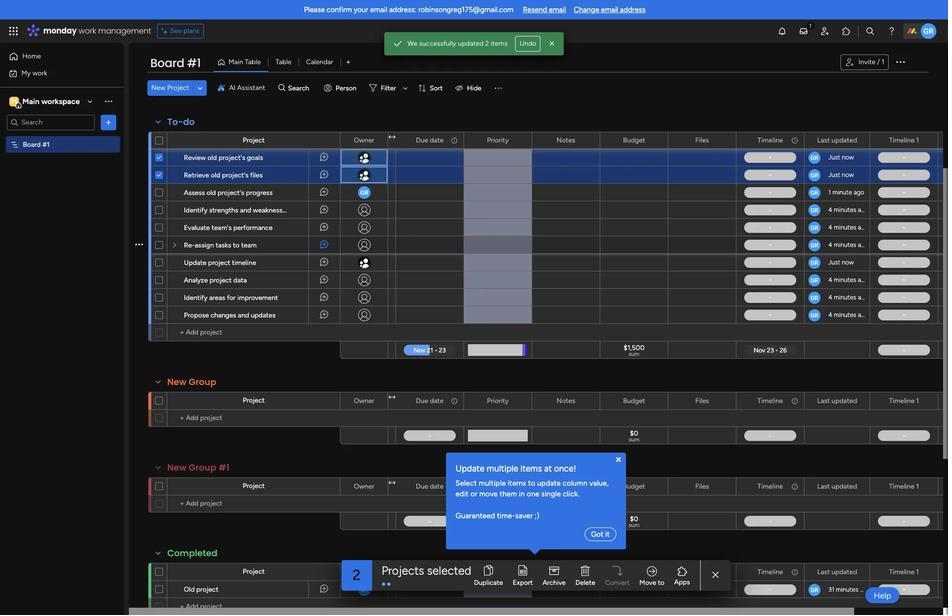 Task type: locate. For each thing, give the bounding box(es) containing it.
calendar button
[[299, 54, 341, 70]]

priority
[[487, 136, 509, 144], [487, 397, 509, 405], [487, 482, 509, 491], [487, 568, 509, 576]]

2 vertical spatial items
[[508, 479, 527, 488]]

1 vertical spatial #1
[[42, 140, 50, 149]]

option
[[0, 136, 124, 138]]

files
[[695, 136, 709, 144], [695, 397, 709, 405], [695, 482, 709, 491], [695, 568, 709, 576]]

multiple for update
[[487, 463, 519, 474]]

2 timeline field from the top
[[755, 396, 786, 406]]

1 vertical spatial $0 sum
[[629, 515, 640, 529]]

value,
[[590, 479, 609, 488]]

3 owner field from the top
[[352, 481, 377, 492]]

for
[[227, 294, 236, 302]]

1 vertical spatial project
[[210, 276, 232, 285]]

identify down analyze
[[184, 294, 208, 302]]

monday
[[43, 25, 77, 36]]

email right resend
[[549, 5, 566, 14]]

Files field
[[693, 135, 712, 146], [693, 396, 712, 406], [693, 481, 712, 492], [693, 567, 712, 578]]

notes
[[557, 136, 575, 144], [557, 397, 575, 405], [557, 482, 575, 491], [557, 568, 575, 576]]

2 vertical spatial sum
[[629, 522, 640, 529]]

multiple up move
[[479, 479, 506, 488]]

main inside button
[[229, 58, 243, 66]]

assess old project's progress
[[184, 189, 273, 197]]

2 vertical spatial new
[[167, 462, 186, 474]]

updated for second last updated field from the top
[[832, 397, 857, 405]]

1 horizontal spatial work
[[79, 25, 96, 36]]

3 last updated field from the top
[[815, 481, 860, 492]]

1 last updated field from the top
[[815, 135, 860, 146]]

1 horizontal spatial table
[[275, 58, 291, 66]]

0 vertical spatial $0
[[630, 430, 638, 438]]

Last updated field
[[815, 135, 860, 146], [815, 396, 860, 406], [815, 481, 860, 492], [815, 567, 860, 578]]

0 vertical spatial project's
[[219, 154, 245, 162]]

move
[[480, 490, 498, 499]]

last
[[817, 136, 830, 144], [817, 397, 830, 405], [817, 482, 830, 491], [817, 568, 830, 576]]

0 vertical spatial and
[[240, 206, 251, 215]]

ai logo image
[[217, 84, 225, 92]]

1 vertical spatial identify
[[184, 294, 208, 302]]

change
[[574, 5, 599, 14]]

items inside select multiple items to update column value, edit or move them in one single click.
[[508, 479, 527, 488]]

1 timeline 1 field from the top
[[887, 135, 922, 146]]

3 now from the top
[[842, 259, 854, 266]]

email for change email address
[[601, 5, 618, 14]]

project's up the assess old project's progress
[[222, 171, 249, 180]]

2 last updated from the top
[[817, 397, 857, 405]]

old right review
[[208, 154, 217, 162]]

ago
[[854, 189, 864, 196], [858, 206, 869, 214], [858, 224, 869, 231], [858, 241, 869, 249], [858, 276, 869, 284], [858, 294, 869, 301], [858, 311, 869, 319], [860, 586, 871, 594]]

1 horizontal spatial board #1
[[150, 55, 201, 71]]

1 horizontal spatial 2
[[485, 39, 489, 48]]

workspace image
[[9, 96, 19, 107]]

project for to-do
[[243, 136, 265, 144]]

4 timeline 1 field from the top
[[887, 567, 922, 578]]

0 horizontal spatial email
[[370, 5, 387, 14]]

priority for 1st priority field from the bottom
[[487, 568, 509, 576]]

project
[[208, 259, 230, 267], [210, 276, 232, 285], [196, 586, 218, 594]]

1 vertical spatial sum
[[629, 436, 640, 443]]

workspace options image
[[104, 96, 113, 106]]

Timeline 1 field
[[887, 135, 922, 146], [887, 396, 922, 406], [887, 481, 922, 492], [887, 567, 922, 578]]

timeline
[[758, 136, 783, 144], [889, 136, 915, 144], [758, 397, 783, 405], [889, 397, 915, 405], [758, 482, 783, 491], [889, 482, 915, 491], [758, 568, 783, 576], [889, 568, 915, 576]]

old
[[184, 586, 195, 594]]

1 vertical spatial and
[[238, 311, 249, 320]]

4 last from the top
[[817, 568, 830, 576]]

4 4 minutes ago from the top
[[829, 276, 869, 284]]

0 vertical spatial to
[[233, 241, 239, 250]]

edit
[[456, 490, 469, 499]]

0 vertical spatial group
[[189, 376, 216, 388]]

assistant
[[237, 84, 265, 92]]

2 now from the top
[[842, 171, 854, 179]]

Due date field
[[414, 135, 446, 146], [414, 396, 446, 406], [414, 481, 446, 492], [414, 567, 446, 578]]

2 vertical spatial to
[[658, 579, 665, 587]]

new for new group #1
[[167, 462, 186, 474]]

last updated
[[817, 136, 857, 144], [817, 397, 857, 405], [817, 482, 857, 491], [817, 568, 857, 576]]

convert
[[605, 579, 630, 587]]

0 vertical spatial main
[[229, 58, 243, 66]]

no file image
[[698, 257, 706, 269], [698, 584, 706, 596]]

1 vertical spatial to
[[528, 479, 536, 488]]

$0 sum
[[629, 430, 640, 443], [629, 515, 640, 529]]

got
[[591, 530, 604, 539]]

2
[[485, 39, 489, 48], [353, 567, 361, 584]]

help button
[[866, 588, 900, 604]]

Notes field
[[554, 135, 578, 146], [554, 396, 578, 406], [554, 481, 578, 492], [554, 567, 578, 578]]

3 date from the top
[[430, 482, 444, 491]]

0 vertical spatial project
[[208, 259, 230, 267]]

2 vertical spatial project's
[[218, 189, 244, 197]]

calendar
[[306, 58, 333, 66]]

0 horizontal spatial to
[[233, 241, 239, 250]]

main workspace
[[22, 97, 80, 106]]

1 notes from the top
[[557, 136, 575, 144]]

1 vertical spatial just now
[[829, 171, 854, 179]]

0 vertical spatial items
[[491, 39, 508, 48]]

owner for 1st owner field from the bottom
[[354, 568, 374, 576]]

1 vertical spatial no file image
[[698, 584, 706, 596]]

2 priority from the top
[[487, 397, 509, 405]]

weaknesses
[[253, 206, 289, 215]]

1 vertical spatial v2 expand column image
[[389, 394, 396, 402]]

hide
[[467, 84, 482, 92]]

#1 inside "field"
[[219, 462, 229, 474]]

select product image
[[9, 26, 18, 36]]

identify up evaluate
[[184, 206, 208, 215]]

1 inside button
[[882, 58, 884, 66]]

notifications image
[[777, 26, 787, 36]]

1 horizontal spatial board
[[150, 55, 184, 71]]

2 vertical spatial just
[[829, 259, 840, 266]]

identify
[[184, 206, 208, 215], [184, 294, 208, 302]]

invite / 1
[[859, 58, 884, 66]]

1 horizontal spatial options image
[[895, 56, 906, 68]]

3 files field from the top
[[693, 481, 712, 492]]

owner for third owner field from the bottom of the page
[[354, 397, 374, 405]]

1 horizontal spatial update
[[456, 463, 485, 474]]

1 priority from the top
[[487, 136, 509, 144]]

email right your
[[370, 5, 387, 14]]

4 last updated from the top
[[817, 568, 857, 576]]

old right retrieve at top left
[[211, 171, 220, 180]]

group inside field
[[189, 376, 216, 388]]

3 priority from the top
[[487, 482, 509, 491]]

at
[[544, 463, 552, 474]]

team
[[241, 241, 257, 250]]

1 table from the left
[[245, 58, 261, 66]]

due date
[[416, 136, 444, 144], [416, 397, 444, 405], [416, 482, 444, 491], [416, 568, 444, 576]]

main for main table
[[229, 58, 243, 66]]

0 vertical spatial no file image
[[698, 257, 706, 269]]

apps
[[675, 578, 690, 587]]

notes for second the notes field from the bottom of the page
[[557, 482, 575, 491]]

new
[[151, 84, 166, 92], [167, 376, 186, 388], [167, 462, 186, 474]]

project for timeline
[[208, 259, 230, 267]]

0 horizontal spatial #1
[[42, 140, 50, 149]]

3 owner from the top
[[354, 482, 374, 491]]

new inside "field"
[[167, 462, 186, 474]]

identify for identify strengths and weaknesses
[[184, 206, 208, 215]]

just now
[[829, 154, 854, 161], [829, 171, 854, 179], [829, 259, 854, 266]]

workspace selection element
[[9, 96, 81, 108]]

in
[[519, 490, 525, 499]]

resend email link
[[523, 5, 566, 14]]

work right the my
[[32, 69, 47, 77]]

multiple up them
[[487, 463, 519, 474]]

1 vertical spatial items
[[521, 463, 542, 474]]

4 priority field from the top
[[485, 567, 511, 578]]

greg robinson image
[[921, 23, 937, 39]]

time-
[[497, 512, 515, 521]]

email right change
[[601, 5, 618, 14]]

angle down image
[[198, 84, 202, 92]]

1 owner from the top
[[354, 136, 374, 144]]

now
[[842, 154, 854, 161], [842, 171, 854, 179], [842, 259, 854, 266]]

0 vertical spatial just
[[829, 154, 840, 161]]

0 vertical spatial now
[[842, 154, 854, 161]]

work right monday
[[79, 25, 96, 36]]

updated
[[458, 39, 484, 48], [832, 136, 857, 144], [832, 397, 857, 405], [832, 482, 857, 491], [832, 568, 857, 576]]

0 vertical spatial update
[[184, 259, 206, 267]]

update for update multiple items at once!
[[456, 463, 485, 474]]

1 due date from the top
[[416, 136, 444, 144]]

project's up retrieve old project's files
[[219, 154, 245, 162]]

1 group from the top
[[189, 376, 216, 388]]

3 notes from the top
[[557, 482, 575, 491]]

0 vertical spatial board
[[150, 55, 184, 71]]

alert containing we successfully updated 2 items
[[384, 32, 564, 55]]

0 vertical spatial no file image
[[698, 187, 706, 199]]

multiple
[[487, 463, 519, 474], [479, 479, 506, 488]]

items left undo
[[491, 39, 508, 48]]

main right workspace icon
[[22, 97, 39, 106]]

column information image
[[791, 397, 799, 405], [791, 483, 799, 491], [451, 569, 458, 576], [791, 569, 799, 576]]

4 due date from the top
[[416, 568, 444, 576]]

email
[[370, 5, 387, 14], [549, 5, 566, 14], [601, 5, 618, 14]]

1 + add project text field from the top
[[172, 327, 336, 339]]

2 horizontal spatial to
[[658, 579, 665, 587]]

propose changes and updates
[[184, 311, 276, 320]]

guaranteed
[[456, 512, 495, 521]]

due for first due date field from the top of the page
[[416, 136, 428, 144]]

2 due from the top
[[416, 397, 428, 405]]

table up assistant
[[245, 58, 261, 66]]

3 budget from the top
[[623, 482, 645, 491]]

2 vertical spatial v2 expand column image
[[389, 479, 396, 487]]

1 vertical spatial project's
[[222, 171, 249, 180]]

last for 3rd last updated field
[[817, 482, 830, 491]]

retrieve
[[184, 171, 209, 180]]

Budget field
[[621, 135, 648, 146], [621, 396, 648, 406], [621, 481, 648, 492], [621, 567, 648, 578]]

0 vertical spatial v2 expand column image
[[389, 133, 396, 142]]

board up new project
[[150, 55, 184, 71]]

1 horizontal spatial #1
[[187, 55, 201, 71]]

31
[[829, 586, 835, 594]]

1 vertical spatial options image
[[104, 117, 113, 127]]

and up performance
[[240, 206, 251, 215]]

notes for 4th the notes field
[[557, 568, 575, 576]]

4 4 from the top
[[829, 276, 832, 284]]

and left "updates"
[[238, 311, 249, 320]]

1 vertical spatial new
[[167, 376, 186, 388]]

v2 expand column image
[[389, 565, 396, 573]]

1 image
[[806, 20, 815, 31]]

1 horizontal spatial to
[[528, 479, 536, 488]]

1 $0 from the top
[[630, 430, 638, 438]]

1 due from the top
[[416, 136, 428, 144]]

completed
[[167, 547, 218, 559]]

0 horizontal spatial board #1
[[23, 140, 50, 149]]

column information image for first timeline field from the bottom of the page
[[791, 569, 799, 576]]

to up one
[[528, 479, 536, 488]]

group for new group #1
[[189, 462, 216, 474]]

update up select
[[456, 463, 485, 474]]

0 vertical spatial old
[[208, 154, 217, 162]]

4 priority from the top
[[487, 568, 509, 576]]

updated inside alert
[[458, 39, 484, 48]]

to right move
[[658, 579, 665, 587]]

options image
[[895, 56, 906, 68], [104, 117, 113, 127]]

due for 3rd due date field from the top
[[416, 482, 428, 491]]

4 + add project text field from the top
[[172, 601, 336, 613]]

2 timeline 1 from the top
[[889, 397, 919, 405]]

project down re-assign tasks to team at the left of page
[[208, 259, 230, 267]]

re-
[[184, 241, 195, 250]]

v2 search image
[[278, 83, 286, 94]]

0 horizontal spatial work
[[32, 69, 47, 77]]

1 vertical spatial work
[[32, 69, 47, 77]]

board #1 up new project
[[150, 55, 201, 71]]

board #1 down search in workspace field
[[23, 140, 50, 149]]

2 horizontal spatial email
[[601, 5, 618, 14]]

2 table from the left
[[275, 58, 291, 66]]

minute
[[833, 189, 852, 196]]

work inside the my work button
[[32, 69, 47, 77]]

update up analyze
[[184, 259, 206, 267]]

3 due date from the top
[[416, 482, 444, 491]]

#1
[[187, 55, 201, 71], [42, 140, 50, 149], [219, 462, 229, 474]]

6 4 minutes ago from the top
[[829, 311, 869, 319]]

2 budget field from the top
[[621, 396, 648, 406]]

2 files from the top
[[695, 397, 709, 405]]

project right old
[[196, 586, 218, 594]]

New Group field
[[165, 376, 219, 389]]

2 just from the top
[[829, 171, 840, 179]]

1 vertical spatial update
[[456, 463, 485, 474]]

menu image
[[493, 83, 503, 93]]

3 due from the top
[[416, 482, 428, 491]]

+ Add project text field
[[172, 327, 336, 339], [172, 413, 336, 424], [172, 498, 336, 510], [172, 601, 336, 613]]

0 vertical spatial new
[[151, 84, 166, 92]]

1 horizontal spatial main
[[229, 58, 243, 66]]

main inside workspace selection element
[[22, 97, 39, 106]]

2 just now from the top
[[829, 171, 854, 179]]

0 vertical spatial $0 sum
[[629, 430, 640, 443]]

1 vertical spatial just
[[829, 171, 840, 179]]

main up ai
[[229, 58, 243, 66]]

1 last from the top
[[817, 136, 830, 144]]

board
[[150, 55, 184, 71], [23, 140, 41, 149]]

2 down robinsongreg175@gmail.com
[[485, 39, 489, 48]]

2 vertical spatial now
[[842, 259, 854, 266]]

items
[[491, 39, 508, 48], [521, 463, 542, 474], [508, 479, 527, 488]]

3 files from the top
[[695, 482, 709, 491]]

new inside new group field
[[167, 376, 186, 388]]

2 left v2 expand column image
[[353, 567, 361, 584]]

to
[[233, 241, 239, 250], [528, 479, 536, 488], [658, 579, 665, 587]]

2 vertical spatial project
[[196, 586, 218, 594]]

search everything image
[[866, 26, 875, 36]]

$0
[[630, 430, 638, 438], [630, 515, 638, 523]]

2 vertical spatial old
[[207, 189, 216, 197]]

last for first last updated field from the top
[[817, 136, 830, 144]]

3 due date field from the top
[[414, 481, 446, 492]]

home button
[[6, 49, 105, 64]]

0 horizontal spatial 2
[[353, 567, 361, 584]]

3 timeline field from the top
[[755, 481, 786, 492]]

items up in
[[508, 479, 527, 488]]

project
[[167, 84, 189, 92], [243, 136, 265, 144], [243, 397, 265, 405], [243, 482, 265, 490], [243, 568, 265, 576]]

evaluate
[[184, 224, 210, 232]]

project for new group #1
[[243, 482, 265, 490]]

items left at
[[521, 463, 542, 474]]

3 just from the top
[[829, 259, 840, 266]]

1 vertical spatial old
[[211, 171, 220, 180]]

0 vertical spatial board #1
[[150, 55, 201, 71]]

options image right /
[[895, 56, 906, 68]]

2 vertical spatial just now
[[829, 259, 854, 266]]

Owner field
[[352, 135, 377, 146], [352, 396, 377, 406], [352, 481, 377, 492], [352, 567, 377, 578]]

0 vertical spatial options image
[[895, 56, 906, 68]]

and for strengths
[[240, 206, 251, 215]]

board down search in workspace field
[[23, 140, 41, 149]]

4 due from the top
[[416, 568, 428, 576]]

archive
[[543, 579, 566, 587]]

3 timeline 1 from the top
[[889, 482, 919, 491]]

to left team
[[233, 241, 239, 250]]

1 vertical spatial no file image
[[698, 239, 706, 251]]

4 timeline 1 from the top
[[889, 568, 919, 576]]

options image down 'workspace options' icon
[[104, 117, 113, 127]]

no file image
[[698, 187, 706, 199], [698, 239, 706, 251]]

2 horizontal spatial #1
[[219, 462, 229, 474]]

1 vertical spatial board
[[23, 140, 41, 149]]

selected
[[427, 564, 472, 578]]

1 vertical spatial main
[[22, 97, 39, 106]]

Priority field
[[485, 135, 511, 146], [485, 396, 511, 406], [485, 481, 511, 492], [485, 567, 511, 578]]

31 minutes ago
[[829, 586, 871, 594]]

Completed field
[[165, 547, 220, 560]]

multiple inside select multiple items to update column value, edit or move them in one single click.
[[479, 479, 506, 488]]

0 vertical spatial identify
[[184, 206, 208, 215]]

guaranteed time-saver ;)
[[456, 512, 540, 521]]

priority for second priority field from the top of the page
[[487, 397, 509, 405]]

1 vertical spatial now
[[842, 171, 854, 179]]

old right 'assess'
[[207, 189, 216, 197]]

1 vertical spatial multiple
[[479, 479, 506, 488]]

;)
[[535, 512, 540, 521]]

1 budget field from the top
[[621, 135, 648, 146]]

6 4 from the top
[[829, 311, 832, 319]]

identify for identify areas for improvement
[[184, 294, 208, 302]]

2 last from the top
[[817, 397, 830, 405]]

strengths
[[209, 206, 238, 215]]

new group #1
[[167, 462, 229, 474]]

to for team
[[233, 241, 239, 250]]

updated for first last updated field from the top
[[832, 136, 857, 144]]

table up v2 search icon
[[275, 58, 291, 66]]

project's up identify strengths and weaknesses
[[218, 189, 244, 197]]

select multiple items to update column value, edit or move them in one single click.
[[456, 479, 609, 499]]

1 vertical spatial board #1
[[23, 140, 50, 149]]

0 horizontal spatial board
[[23, 140, 41, 149]]

items inside alert
[[491, 39, 508, 48]]

sum
[[629, 351, 640, 358], [629, 436, 640, 443], [629, 522, 640, 529]]

due date for 3rd due date field from the bottom
[[416, 397, 444, 405]]

project down update project timeline
[[210, 276, 232, 285]]

alert
[[384, 32, 564, 55]]

4 budget field from the top
[[621, 567, 648, 578]]

to inside select multiple items to update column value, edit or move them in one single click.
[[528, 479, 536, 488]]

review old project's goals
[[184, 154, 263, 162]]

project's for progress
[[218, 189, 244, 197]]

just
[[829, 154, 840, 161], [829, 171, 840, 179], [829, 259, 840, 266]]

0 vertical spatial #1
[[187, 55, 201, 71]]

move
[[640, 579, 657, 587]]

2 notes from the top
[[557, 397, 575, 405]]

column information image
[[451, 136, 458, 144], [791, 136, 799, 144], [451, 397, 458, 405], [451, 483, 458, 491]]

1 vertical spatial group
[[189, 462, 216, 474]]

3 + add project text field from the top
[[172, 498, 336, 510]]

group inside "field"
[[189, 462, 216, 474]]

Timeline field
[[755, 135, 786, 146], [755, 396, 786, 406], [755, 481, 786, 492], [755, 567, 786, 578]]

4 files from the top
[[695, 568, 709, 576]]

email for resend email
[[549, 5, 566, 14]]

v2 expand column image
[[389, 133, 396, 142], [389, 394, 396, 402], [389, 479, 396, 487]]

3 email from the left
[[601, 5, 618, 14]]

2 vertical spatial #1
[[219, 462, 229, 474]]

2 owner field from the top
[[352, 396, 377, 406]]

please confirm your email address: robinsongreg175@gmail.com
[[304, 5, 514, 14]]

0 vertical spatial just now
[[829, 154, 854, 161]]

0 horizontal spatial table
[[245, 58, 261, 66]]

updated for first last updated field from the bottom of the page
[[832, 568, 857, 576]]

1 vertical spatial $0
[[630, 515, 638, 523]]

new inside new project button
[[151, 84, 166, 92]]

0 horizontal spatial update
[[184, 259, 206, 267]]

0 horizontal spatial main
[[22, 97, 39, 106]]

1 horizontal spatial email
[[549, 5, 566, 14]]

0 vertical spatial work
[[79, 25, 96, 36]]

2 timeline 1 field from the top
[[887, 396, 922, 406]]

0 vertical spatial sum
[[629, 351, 640, 358]]

2 group from the top
[[189, 462, 216, 474]]

1 priority field from the top
[[485, 135, 511, 146]]

0 vertical spatial multiple
[[487, 463, 519, 474]]

New Group #1 field
[[165, 462, 232, 474]]

2 owner from the top
[[354, 397, 374, 405]]

updates
[[251, 311, 276, 320]]



Task type: describe. For each thing, give the bounding box(es) containing it.
4 files field from the top
[[693, 567, 712, 578]]

it
[[606, 530, 610, 539]]

please
[[304, 5, 325, 14]]

last for second last updated field from the top
[[817, 397, 830, 405]]

#1 inside field
[[187, 55, 201, 71]]

notes for 1st the notes field from the top
[[557, 136, 575, 144]]

to for update
[[528, 479, 536, 488]]

column information image for second timeline field
[[791, 397, 799, 405]]

board inside list box
[[23, 140, 41, 149]]

person button
[[320, 80, 362, 96]]

project inside button
[[167, 84, 189, 92]]

3 4 minutes ago from the top
[[829, 241, 869, 249]]

1 files field from the top
[[693, 135, 712, 146]]

2 date from the top
[[430, 397, 444, 405]]

got it
[[591, 530, 610, 539]]

board #1 inside list box
[[23, 140, 50, 149]]

updated for 3rd last updated field
[[832, 482, 857, 491]]

ai assistant
[[229, 84, 265, 92]]

we successfully updated 2 items
[[407, 39, 508, 48]]

changes
[[211, 311, 236, 320]]

1 no file image from the top
[[698, 187, 706, 199]]

dapulse addbtn image
[[697, 589, 699, 593]]

propose
[[184, 311, 209, 320]]

3 v2 expand column image from the top
[[389, 479, 396, 487]]

home
[[22, 52, 41, 60]]

timeline
[[232, 259, 256, 267]]

re-assign tasks to team
[[184, 241, 257, 250]]

3 4 from the top
[[829, 241, 832, 249]]

monday work management
[[43, 25, 151, 36]]

1 date from the top
[[430, 136, 444, 144]]

confirm
[[327, 5, 352, 14]]

5 4 from the top
[[829, 294, 832, 301]]

hide button
[[452, 80, 487, 96]]

once!
[[554, 463, 577, 474]]

1 $0 sum from the top
[[629, 430, 640, 443]]

1 timeline field from the top
[[755, 135, 786, 146]]

due date for 3rd due date field from the top
[[416, 482, 444, 491]]

sort
[[430, 84, 443, 92]]

inbox image
[[799, 26, 809, 36]]

duplicate
[[474, 579, 503, 587]]

robinsongreg175@gmail.com
[[418, 5, 514, 14]]

group for new group
[[189, 376, 216, 388]]

2 files field from the top
[[693, 396, 712, 406]]

board inside field
[[150, 55, 184, 71]]

goals
[[247, 154, 263, 162]]

/
[[877, 58, 880, 66]]

4 last updated field from the top
[[815, 567, 860, 578]]

0 vertical spatial 2
[[485, 39, 489, 48]]

owner for 1st owner field from the top of the page
[[354, 136, 374, 144]]

1 owner field from the top
[[352, 135, 377, 146]]

person
[[336, 84, 357, 92]]

select
[[456, 479, 477, 488]]

sort button
[[414, 80, 449, 96]]

1 notes field from the top
[[554, 135, 578, 146]]

invite members image
[[820, 26, 830, 36]]

performance
[[233, 224, 273, 232]]

Search in workspace field
[[20, 117, 81, 128]]

files
[[250, 171, 263, 180]]

main for main workspace
[[22, 97, 39, 106]]

review
[[184, 154, 206, 162]]

sum inside $1,500 sum
[[629, 351, 640, 358]]

4 date from the top
[[430, 568, 444, 576]]

help image
[[887, 26, 897, 36]]

update multiple items at once!
[[456, 463, 577, 474]]

3 last updated from the top
[[817, 482, 857, 491]]

#1 inside list box
[[42, 140, 50, 149]]

1 timeline 1 from the top
[[889, 136, 919, 144]]

successfully
[[419, 39, 456, 48]]

priority for first priority field from the top of the page
[[487, 136, 509, 144]]

do
[[183, 116, 195, 128]]

Board #1 field
[[148, 55, 203, 72]]

new group
[[167, 376, 216, 388]]

project for completed
[[243, 568, 265, 576]]

2 no file image from the top
[[698, 584, 706, 596]]

old for review
[[208, 154, 217, 162]]

board #1 inside field
[[150, 55, 201, 71]]

update project timeline
[[184, 259, 256, 267]]

1 last updated from the top
[[817, 136, 857, 144]]

multiple for select
[[479, 479, 506, 488]]

2 sum from the top
[[629, 436, 640, 443]]

due for 4th due date field from the top
[[416, 568, 428, 576]]

close image
[[548, 39, 557, 49]]

To-do field
[[165, 116, 197, 128]]

filter
[[381, 84, 396, 92]]

workspace
[[41, 97, 80, 106]]

team's
[[212, 224, 232, 232]]

1 files from the top
[[695, 136, 709, 144]]

2 + add project text field from the top
[[172, 413, 336, 424]]

column
[[563, 479, 588, 488]]

add view image
[[346, 59, 350, 66]]

and for changes
[[238, 311, 249, 320]]

to-do
[[167, 116, 195, 128]]

1 just now from the top
[[829, 154, 854, 161]]

my work button
[[6, 65, 105, 81]]

4 timeline field from the top
[[755, 567, 786, 578]]

to-
[[167, 116, 183, 128]]

new project
[[151, 84, 189, 92]]

due for 3rd due date field from the bottom
[[416, 397, 428, 405]]

1 email from the left
[[370, 5, 387, 14]]

old for retrieve
[[211, 171, 220, 180]]

see
[[170, 27, 182, 35]]

5 4 minutes ago from the top
[[829, 294, 869, 301]]

we
[[407, 39, 417, 48]]

0 horizontal spatial options image
[[104, 117, 113, 127]]

project's for files
[[222, 171, 249, 180]]

management
[[98, 25, 151, 36]]

1 just from the top
[[829, 154, 840, 161]]

new project button
[[147, 80, 193, 96]]

2 4 from the top
[[829, 224, 832, 231]]

old for assess
[[207, 189, 216, 197]]

board #1 list box
[[0, 134, 124, 284]]

see plans
[[170, 27, 200, 35]]

1 v2 expand column image from the top
[[389, 133, 396, 142]]

1 due date field from the top
[[414, 135, 446, 146]]

1 no file image from the top
[[698, 257, 706, 269]]

4 owner field from the top
[[352, 567, 377, 578]]

2 $0 sum from the top
[[629, 515, 640, 529]]

1 4 from the top
[[829, 206, 832, 214]]

move to
[[640, 579, 665, 587]]

update for update project timeline
[[184, 259, 206, 267]]

2 last updated field from the top
[[815, 396, 860, 406]]

single
[[542, 490, 561, 499]]

m
[[11, 97, 17, 105]]

improvement
[[237, 294, 278, 302]]

address
[[620, 5, 646, 14]]

project for data
[[210, 276, 232, 285]]

undo
[[520, 39, 536, 48]]

arrow down image
[[400, 82, 411, 94]]

due date for first due date field from the top of the page
[[416, 136, 444, 144]]

items for to
[[508, 479, 527, 488]]

help
[[874, 591, 891, 601]]

3 sum from the top
[[629, 522, 640, 529]]

export
[[513, 579, 533, 587]]

2 priority field from the top
[[485, 396, 511, 406]]

progress
[[246, 189, 273, 197]]

new for new project
[[151, 84, 166, 92]]

ai
[[229, 84, 236, 92]]

resend email
[[523, 5, 566, 14]]

change email address
[[574, 5, 646, 14]]

analyze project data
[[184, 276, 247, 285]]

1 budget from the top
[[623, 136, 645, 144]]

old project
[[184, 586, 218, 594]]

2 due date field from the top
[[414, 396, 446, 406]]

column information image for third timeline field
[[791, 483, 799, 491]]

or
[[471, 490, 478, 499]]

notes for 3rd the notes field from the bottom of the page
[[557, 397, 575, 405]]

assign
[[195, 241, 214, 250]]

tasks
[[216, 241, 231, 250]]

3 priority field from the top
[[485, 481, 511, 492]]

work for my
[[32, 69, 47, 77]]

work for monday
[[79, 25, 96, 36]]

1 vertical spatial 2
[[353, 567, 361, 584]]

2 no file image from the top
[[698, 239, 706, 251]]

2 4 minutes ago from the top
[[829, 224, 869, 231]]

owner for 3rd owner field
[[354, 482, 374, 491]]

4 budget from the top
[[623, 568, 645, 576]]

priority for 2nd priority field from the bottom
[[487, 482, 509, 491]]

identify areas for improvement
[[184, 294, 278, 302]]

project's for goals
[[219, 154, 245, 162]]

items for at
[[521, 463, 542, 474]]

one
[[527, 490, 540, 499]]

2 notes field from the top
[[554, 396, 578, 406]]

main table button
[[213, 54, 268, 70]]

3 notes field from the top
[[554, 481, 578, 492]]

2 $0 from the top
[[630, 515, 638, 523]]

4 notes field from the top
[[554, 567, 578, 578]]

data
[[233, 276, 247, 285]]

2 v2 expand column image from the top
[[389, 394, 396, 402]]

1 minute ago
[[829, 189, 864, 196]]

Search field
[[286, 81, 315, 95]]

my
[[21, 69, 31, 77]]

your
[[354, 5, 368, 14]]

new for new group
[[167, 376, 186, 388]]

2 budget from the top
[[623, 397, 645, 405]]

undo button
[[515, 36, 541, 52]]

3 timeline 1 field from the top
[[887, 481, 922, 492]]

due date for 4th due date field from the top
[[416, 568, 444, 576]]

last for first last updated field from the bottom of the page
[[817, 568, 830, 576]]

1 now from the top
[[842, 154, 854, 161]]

project for new group
[[243, 397, 265, 405]]

1 4 minutes ago from the top
[[829, 206, 869, 214]]

4 due date field from the top
[[414, 567, 446, 578]]

apps image
[[842, 26, 851, 36]]

3 just now from the top
[[829, 259, 854, 266]]

my work
[[21, 69, 47, 77]]

3 budget field from the top
[[621, 481, 648, 492]]



Task type: vqa. For each thing, say whether or not it's contained in the screenshot.
rightmost a
no



